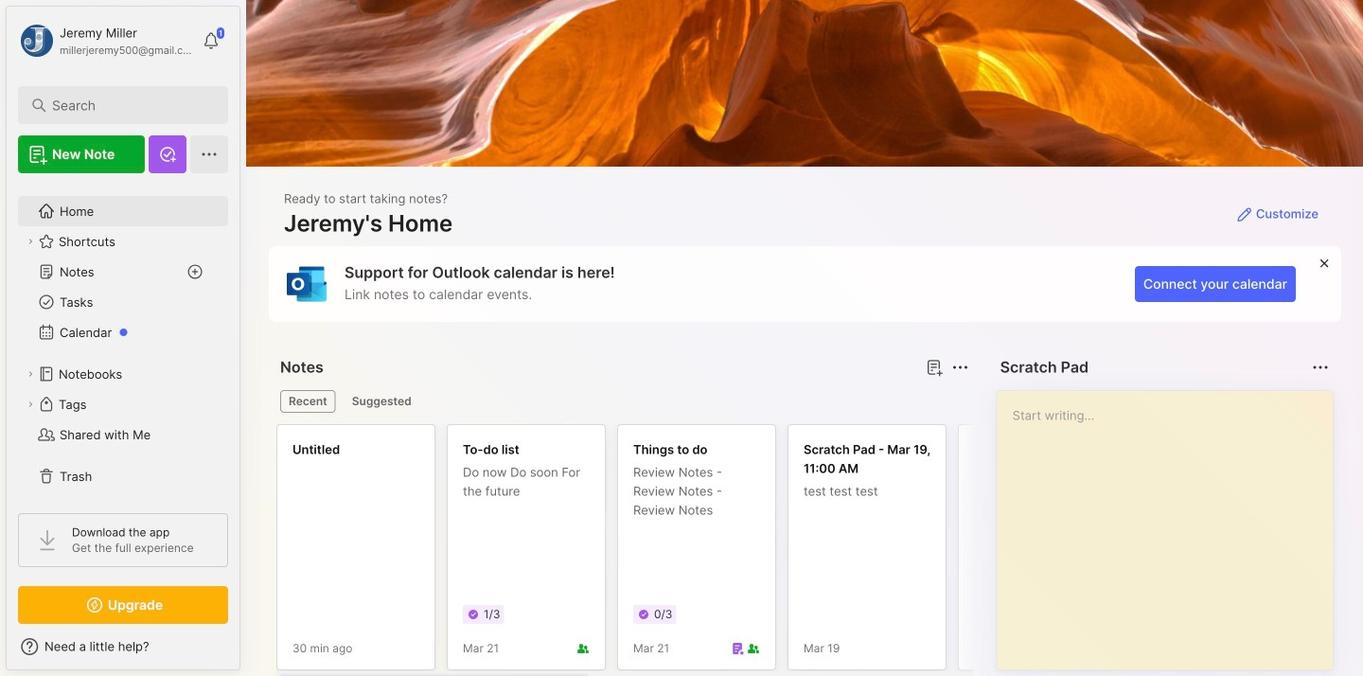 Task type: vqa. For each thing, say whether or not it's contained in the screenshot.
TAB LIST
yes



Task type: describe. For each thing, give the bounding box(es) containing it.
WHAT'S NEW field
[[7, 632, 240, 662]]

More actions field
[[1308, 354, 1334, 381]]

none search field inside main element
[[52, 94, 203, 116]]

Account field
[[18, 22, 193, 60]]

2 tab from the left
[[343, 390, 420, 413]]

tree inside main element
[[7, 185, 240, 503]]

Search text field
[[52, 97, 203, 115]]



Task type: locate. For each thing, give the bounding box(es) containing it.
expand tags image
[[25, 399, 36, 410]]

click to collapse image
[[239, 641, 253, 664]]

expand notebooks image
[[25, 368, 36, 380]]

tab
[[280, 390, 336, 413], [343, 390, 420, 413]]

main element
[[0, 0, 246, 676]]

1 horizontal spatial tab
[[343, 390, 420, 413]]

tab list
[[280, 390, 966, 413]]

1 tab from the left
[[280, 390, 336, 413]]

None search field
[[52, 94, 203, 116]]

0 horizontal spatial tab
[[280, 390, 336, 413]]

tree
[[7, 185, 240, 503]]

row group
[[276, 424, 1363, 676]]

more actions image
[[1309, 356, 1332, 379]]

Start writing… text field
[[1013, 391, 1332, 654]]



